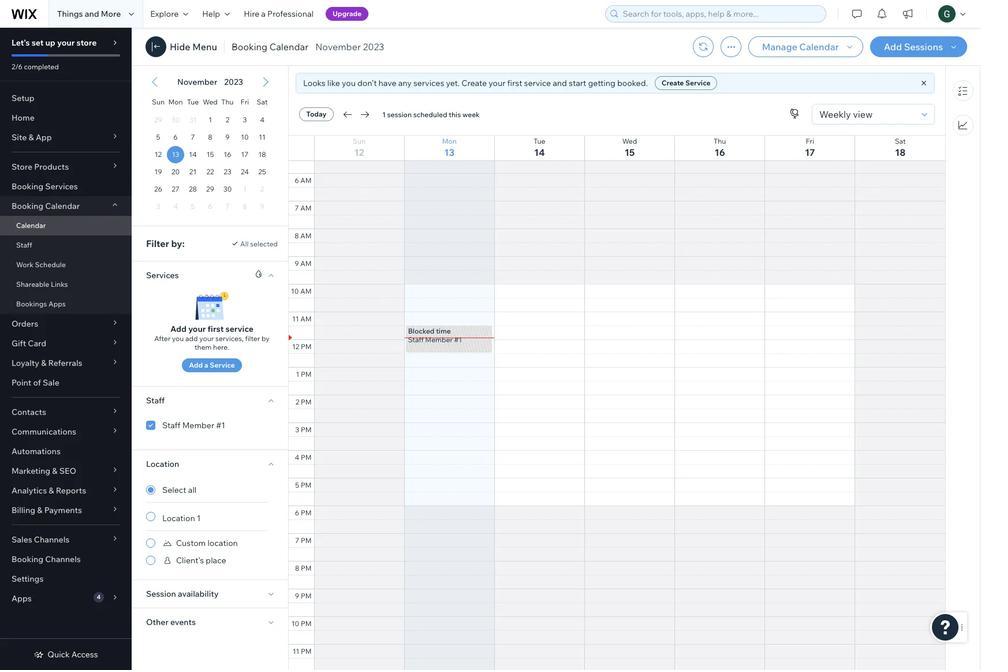 Task type: vqa. For each thing, say whether or not it's contained in the screenshot.
"tune"
no



Task type: describe. For each thing, give the bounding box(es) containing it.
7 for 7 pm
[[295, 536, 299, 545]]

orders
[[12, 319, 38, 329]]

monday, november 13, 2023 cell
[[167, 146, 184, 163]]

15 inside row group
[[207, 150, 214, 159]]

booking for 'booking calendar' dropdown button
[[12, 201, 43, 211]]

session availability button
[[146, 587, 219, 601]]

3 pm
[[295, 426, 312, 434]]

18 inside row group
[[258, 150, 266, 159]]

6 pm
[[295, 509, 312, 517]]

staff up staff member #1
[[146, 396, 165, 406]]

pm for 1 pm
[[301, 370, 312, 379]]

other
[[146, 617, 169, 628]]

5 for 5
[[156, 133, 160, 141]]

billing & payments button
[[0, 501, 132, 520]]

automations
[[12, 446, 61, 457]]

work
[[16, 260, 33, 269]]

fri for fri
[[241, 98, 249, 106]]

& for analytics
[[49, 486, 54, 496]]

november for november 2023
[[315, 41, 361, 53]]

1 for 1 pm
[[296, 370, 299, 379]]

row containing blocked time
[[289, 7, 945, 670]]

10 am
[[291, 287, 312, 296]]

0 vertical spatial first
[[507, 78, 522, 88]]

14 inside row group
[[189, 150, 197, 159]]

filter
[[245, 334, 260, 343]]

am for 8 am
[[300, 232, 312, 240]]

1 horizontal spatial 2023
[[363, 41, 384, 53]]

1 session scheduled this week
[[382, 110, 480, 119]]

services inside sidebar element
[[45, 181, 78, 192]]

staff inside blocked time staff member #1
[[408, 335, 424, 344]]

quick access button
[[34, 650, 98, 660]]

staff inside checkbox
[[162, 420, 180, 430]]

3 for 3
[[243, 115, 247, 124]]

1 horizontal spatial services
[[146, 270, 179, 281]]

site
[[12, 132, 27, 143]]

thu 16
[[714, 137, 726, 158]]

sat for sat
[[257, 98, 268, 106]]

settings link
[[0, 569, 132, 589]]

service inside add a service button
[[210, 361, 235, 370]]

fri for fri 17
[[806, 137, 814, 146]]

shareable links
[[16, 280, 68, 289]]

communications
[[12, 427, 76, 437]]

november for november
[[177, 77, 217, 87]]

5 for 5 pm
[[295, 481, 299, 490]]

booking down hire
[[232, 41, 267, 53]]

1 pm
[[296, 370, 312, 379]]

explore
[[150, 9, 179, 19]]

a for professional
[[261, 9, 266, 19]]

gift card button
[[0, 334, 132, 353]]

5 pm
[[295, 481, 312, 490]]

Search for tools, apps, help & more... field
[[619, 6, 822, 22]]

scheduled
[[413, 110, 447, 119]]

orders button
[[0, 314, 132, 334]]

1 horizontal spatial wed
[[622, 137, 637, 146]]

store products
[[12, 162, 69, 172]]

session
[[387, 110, 412, 119]]

1 horizontal spatial service
[[524, 78, 551, 88]]

manage
[[762, 41, 797, 53]]

place
[[206, 556, 226, 566]]

help button
[[195, 0, 237, 28]]

booking services
[[12, 181, 78, 192]]

start
[[569, 78, 586, 88]]

grid containing november
[[139, 66, 281, 226]]

11 for 11 pm
[[293, 647, 299, 656]]

upgrade button
[[326, 7, 369, 21]]

your up them
[[188, 324, 206, 334]]

by:
[[171, 238, 185, 249]]

channels for booking channels
[[45, 554, 81, 565]]

9 pm
[[295, 592, 312, 601]]

hire a professional link
[[237, 0, 320, 28]]

marketing & seo button
[[0, 461, 132, 481]]

12 pm
[[292, 342, 312, 351]]

10 for 10
[[241, 133, 249, 141]]

row containing sun
[[150, 91, 271, 111]]

hide menu button
[[146, 36, 217, 57]]

0 vertical spatial booking calendar
[[232, 41, 308, 53]]

booking channels
[[12, 554, 81, 565]]

add a service button
[[182, 359, 242, 372]]

0 vertical spatial mon
[[168, 98, 183, 106]]

point of sale
[[12, 378, 59, 388]]

setup
[[12, 93, 35, 103]]

Staff Member #1 checkbox
[[146, 418, 257, 432]]

25
[[258, 167, 266, 176]]

point of sale link
[[0, 373, 132, 393]]

availability
[[178, 589, 219, 599]]

schedule
[[35, 260, 66, 269]]

8 for 8 pm
[[295, 564, 299, 573]]

11 for 11
[[259, 133, 265, 141]]

shareable links link
[[0, 275, 132, 294]]

add
[[185, 334, 198, 343]]

pm for 6 pm
[[301, 509, 312, 517]]

0 horizontal spatial thu
[[221, 98, 234, 106]]

work schedule
[[16, 260, 66, 269]]

13 inside cell
[[172, 150, 179, 159]]

12 for 12 pm
[[292, 342, 299, 351]]

pm for 9 pm
[[301, 592, 312, 601]]

communications button
[[0, 422, 132, 442]]

bookings apps link
[[0, 294, 132, 314]]

row containing 26
[[150, 181, 271, 198]]

add for your
[[170, 324, 187, 334]]

6 for 6 pm
[[295, 509, 299, 517]]

create service
[[662, 79, 711, 87]]

pm for 7 pm
[[301, 536, 312, 545]]

1 for 1 session scheduled this week
[[382, 110, 386, 119]]

contacts button
[[0, 402, 132, 422]]

store products button
[[0, 157, 132, 177]]

12 inside sun 12
[[354, 147, 364, 158]]

loyalty & referrals
[[12, 358, 82, 368]]

row containing 1
[[150, 111, 271, 129]]

10 pm
[[291, 620, 312, 628]]

create inside 'button'
[[662, 79, 684, 87]]

menu
[[192, 41, 217, 53]]

alert inside grid
[[174, 77, 247, 87]]

6 am
[[295, 176, 312, 185]]

create service button
[[655, 76, 717, 90]]

wed inside row
[[203, 98, 218, 106]]

today button
[[299, 107, 334, 121]]

work schedule link
[[0, 255, 132, 275]]

this
[[449, 110, 461, 119]]

7 for 7 am
[[295, 204, 299, 212]]

row group containing 1
[[139, 111, 281, 226]]

loyalty & referrals button
[[0, 353, 132, 373]]

let's
[[12, 38, 30, 48]]

1 horizontal spatial 17
[[805, 147, 815, 158]]

am for 7 am
[[300, 204, 312, 212]]

1 for 1
[[209, 115, 212, 124]]

apps inside "link"
[[48, 300, 66, 308]]

1 horizontal spatial mon
[[442, 137, 457, 146]]

0 horizontal spatial create
[[462, 78, 487, 88]]

#1 inside checkbox
[[216, 420, 225, 430]]

have
[[379, 78, 396, 88]]

add for sessions
[[884, 41, 902, 53]]

professional
[[267, 9, 314, 19]]

automations link
[[0, 442, 132, 461]]

staff link
[[0, 236, 132, 255]]

sidebar element
[[0, 28, 132, 670]]

30
[[223, 185, 232, 193]]

filter by:
[[146, 238, 185, 249]]

set
[[32, 38, 44, 48]]

don't
[[357, 78, 377, 88]]

gift
[[12, 338, 26, 349]]

sessions
[[904, 41, 943, 53]]

session availability
[[146, 589, 219, 599]]

member inside checkbox
[[182, 420, 214, 430]]

first inside 'add your first service after you add your services, filter by them here.'
[[208, 324, 224, 334]]

services
[[413, 78, 444, 88]]

1 horizontal spatial tue
[[534, 137, 545, 146]]

quick access
[[48, 650, 98, 660]]

6 for 6 am
[[295, 176, 299, 185]]

here.
[[213, 343, 229, 352]]

calendar inside button
[[799, 41, 839, 53]]

member inside blocked time staff member #1
[[425, 335, 453, 344]]

2 for 2 pm
[[295, 398, 299, 407]]

service inside create service 'button'
[[685, 79, 711, 87]]

sun for mon
[[152, 98, 165, 106]]

calendar inside dropdown button
[[45, 201, 80, 211]]

11 pm
[[293, 647, 312, 656]]

things and more
[[57, 9, 121, 19]]

payments
[[44, 505, 82, 516]]

november 2023
[[315, 41, 384, 53]]

analytics & reports
[[12, 486, 86, 496]]

your right add
[[199, 334, 214, 343]]

2/6 completed
[[12, 62, 59, 71]]

21
[[189, 167, 196, 176]]

home
[[12, 113, 35, 123]]

add for a
[[189, 361, 203, 370]]



Task type: locate. For each thing, give the bounding box(es) containing it.
a inside button
[[204, 361, 208, 370]]

9 up 10 am
[[295, 259, 299, 268]]

yet.
[[446, 78, 460, 88]]

6 am from the top
[[300, 315, 312, 323]]

& for billing
[[37, 505, 42, 516]]

pm
[[301, 342, 312, 351], [301, 370, 312, 379], [301, 398, 312, 407], [301, 426, 312, 434], [301, 453, 312, 462], [301, 481, 312, 490], [301, 509, 312, 517], [301, 536, 312, 545], [301, 564, 312, 573], [301, 592, 312, 601], [301, 620, 312, 628], [301, 647, 312, 656]]

0 horizontal spatial apps
[[12, 594, 32, 604]]

5 down 4 pm
[[295, 481, 299, 490]]

8 pm from the top
[[301, 536, 312, 545]]

7 down 6 am
[[295, 204, 299, 212]]

0 vertical spatial 6
[[173, 133, 178, 141]]

29
[[206, 185, 214, 193]]

None field
[[816, 105, 918, 124]]

thu
[[221, 98, 234, 106], [714, 137, 726, 146]]

8 for 8 am
[[295, 232, 299, 240]]

2 vertical spatial 10
[[291, 620, 299, 628]]

1 am from the top
[[300, 176, 312, 185]]

& left seo
[[52, 466, 57, 476]]

10 pm from the top
[[301, 592, 312, 601]]

1 horizontal spatial 3
[[295, 426, 299, 434]]

pm down 2 pm
[[301, 426, 312, 434]]

1 vertical spatial service
[[226, 324, 253, 334]]

9
[[225, 133, 230, 141], [295, 259, 299, 268], [295, 592, 299, 601]]

you inside 'add your first service after you add your services, filter by them here.'
[[172, 334, 184, 343]]

2 down sun mon tue wed thu
[[226, 115, 229, 124]]

pm for 10 pm
[[301, 620, 312, 628]]

pm up the 1 pm
[[301, 342, 312, 351]]

0 horizontal spatial booking calendar
[[12, 201, 80, 211]]

tue 14
[[534, 137, 545, 158]]

1 vertical spatial 3
[[295, 426, 299, 434]]

7 pm from the top
[[301, 509, 312, 517]]

0 vertical spatial service
[[524, 78, 551, 88]]

1 horizontal spatial you
[[342, 78, 356, 88]]

am
[[300, 176, 312, 185], [300, 204, 312, 212], [300, 232, 312, 240], [300, 259, 312, 268], [300, 287, 312, 296], [300, 315, 312, 323]]

am down 9 am
[[300, 287, 312, 296]]

booking down 'booking services' at the top
[[12, 201, 43, 211]]

1 vertical spatial 7
[[295, 204, 299, 212]]

1 horizontal spatial 18
[[895, 147, 906, 158]]

time
[[436, 327, 451, 335]]

november down upgrade button
[[315, 41, 361, 53]]

pm down "5 pm"
[[301, 509, 312, 517]]

9 up 23
[[225, 133, 230, 141]]

3 up 4 pm
[[295, 426, 299, 434]]

booking calendar down the 'hire a professional' link
[[232, 41, 308, 53]]

0 horizontal spatial 14
[[189, 150, 197, 159]]

4 inside sidebar element
[[97, 594, 101, 601]]

11 down 10 am
[[292, 315, 299, 323]]

9 up 10 pm
[[295, 592, 299, 601]]

apps down links
[[48, 300, 66, 308]]

your right yet.
[[489, 78, 506, 88]]

2023 up sun mon tue wed thu
[[224, 77, 243, 87]]

2 vertical spatial add
[[189, 361, 203, 370]]

sun
[[152, 98, 165, 106], [353, 137, 366, 146]]

booking calendar down 'booking services' at the top
[[12, 201, 80, 211]]

1 vertical spatial sun
[[353, 137, 366, 146]]

selected
[[250, 239, 278, 248]]

alert
[[174, 77, 247, 87]]

0 horizontal spatial a
[[204, 361, 208, 370]]

grid
[[289, 7, 945, 670], [139, 66, 281, 226]]

loyalty
[[12, 358, 39, 368]]

channels down sales channels popup button
[[45, 554, 81, 565]]

17 inside row group
[[241, 150, 249, 159]]

am for 11 am
[[300, 315, 312, 323]]

a for service
[[204, 361, 208, 370]]

november inside grid
[[177, 77, 217, 87]]

5 up 19
[[156, 133, 160, 141]]

hire
[[244, 9, 259, 19]]

23
[[224, 167, 231, 176]]

1 horizontal spatial 13
[[444, 147, 454, 158]]

16 inside thu 16
[[715, 147, 725, 158]]

blocked
[[408, 327, 435, 335]]

1 vertical spatial apps
[[12, 594, 32, 604]]

1 up custom
[[197, 513, 201, 524]]

fri 17
[[805, 137, 815, 158]]

add sessions button
[[870, 36, 967, 57]]

2 vertical spatial 6
[[295, 509, 299, 517]]

5 am from the top
[[300, 287, 312, 296]]

up
[[45, 38, 55, 48]]

marketing
[[12, 466, 50, 476]]

1 vertical spatial add
[[170, 324, 187, 334]]

& for loyalty
[[41, 358, 46, 368]]

services
[[45, 181, 78, 192], [146, 270, 179, 281]]

booking for booking channels link
[[12, 554, 43, 565]]

7 inside row group
[[191, 133, 195, 141]]

1 vertical spatial 8
[[295, 232, 299, 240]]

a right hire
[[261, 9, 266, 19]]

location button
[[146, 457, 179, 471]]

services button
[[146, 269, 179, 282]]

0 vertical spatial add
[[884, 41, 902, 53]]

0 vertical spatial fri
[[241, 98, 249, 106]]

18 inside sat 18
[[895, 147, 906, 158]]

pm for 8 pm
[[301, 564, 312, 573]]

4 am from the top
[[300, 259, 312, 268]]

1 horizontal spatial thu
[[714, 137, 726, 146]]

0 horizontal spatial november
[[177, 77, 217, 87]]

1 horizontal spatial sun
[[353, 137, 366, 146]]

am down 7 am
[[300, 232, 312, 240]]

1 horizontal spatial sat
[[895, 137, 906, 146]]

0 horizontal spatial grid
[[139, 66, 281, 226]]

staff down staff button at the left bottom of the page
[[162, 420, 180, 430]]

4 down 3 pm
[[295, 453, 299, 462]]

sun for 12
[[353, 137, 366, 146]]

13 up 20
[[172, 150, 179, 159]]

pm for 2 pm
[[301, 398, 312, 407]]

pm up 2 pm
[[301, 370, 312, 379]]

your inside sidebar element
[[57, 38, 75, 48]]

0 horizontal spatial first
[[208, 324, 224, 334]]

service
[[685, 79, 711, 87], [210, 361, 235, 370]]

site & app button
[[0, 128, 132, 147]]

services up 'booking calendar' dropdown button
[[45, 181, 78, 192]]

0 vertical spatial #1
[[454, 335, 462, 344]]

like
[[327, 78, 340, 88]]

15
[[625, 147, 635, 158], [207, 150, 214, 159]]

staff
[[16, 241, 32, 249], [408, 335, 424, 344], [146, 396, 165, 406], [162, 420, 180, 430]]

1 vertical spatial booking calendar
[[12, 201, 80, 211]]

10 for 10 pm
[[291, 620, 299, 628]]

0 vertical spatial 11
[[259, 133, 265, 141]]

row group
[[139, 111, 281, 226]]

tue inside row
[[187, 98, 199, 106]]

9 for 9 pm
[[295, 592, 299, 601]]

0 horizontal spatial fri
[[241, 98, 249, 106]]

sat 18
[[895, 137, 906, 158]]

2 am from the top
[[300, 204, 312, 212]]

1 vertical spatial 6
[[295, 176, 299, 185]]

sales channels
[[12, 535, 69, 545]]

0 horizontal spatial service
[[226, 324, 253, 334]]

6 for 6
[[173, 133, 178, 141]]

2 vertical spatial 7
[[295, 536, 299, 545]]

marketing & seo
[[12, 466, 76, 476]]

1
[[382, 110, 386, 119], [209, 115, 212, 124], [296, 370, 299, 379], [197, 513, 201, 524]]

1 horizontal spatial grid
[[289, 7, 945, 670]]

location for location
[[146, 459, 179, 469]]

1 vertical spatial a
[[204, 361, 208, 370]]

0 horizontal spatial 2
[[226, 115, 229, 124]]

1 vertical spatial 2023
[[224, 77, 243, 87]]

referrals
[[48, 358, 82, 368]]

1 vertical spatial thu
[[714, 137, 726, 146]]

filter
[[146, 238, 169, 249]]

them
[[195, 343, 212, 352]]

november up sun mon tue wed thu
[[177, 77, 217, 87]]

8 up 9 pm
[[295, 564, 299, 573]]

9 am
[[295, 259, 312, 268]]

your right up
[[57, 38, 75, 48]]

booking calendar
[[232, 41, 308, 53], [12, 201, 80, 211]]

first
[[507, 78, 522, 88], [208, 324, 224, 334]]

12 inside row group
[[155, 150, 162, 159]]

1 vertical spatial fri
[[806, 137, 814, 146]]

& inside popup button
[[49, 486, 54, 496]]

billing & payments
[[12, 505, 82, 516]]

service left start
[[524, 78, 551, 88]]

3 up 24
[[243, 115, 247, 124]]

11 pm from the top
[[301, 620, 312, 628]]

pm down 9 pm
[[301, 620, 312, 628]]

1 down 12 pm on the bottom left of the page
[[296, 370, 299, 379]]

0 vertical spatial sat
[[257, 98, 268, 106]]

3 pm from the top
[[301, 398, 312, 407]]

booking channels link
[[0, 550, 132, 569]]

location
[[208, 538, 238, 549]]

8 am
[[295, 232, 312, 240]]

0 horizontal spatial #1
[[216, 420, 225, 430]]

0 horizontal spatial 16
[[224, 150, 231, 159]]

1 horizontal spatial a
[[261, 9, 266, 19]]

3 am from the top
[[300, 232, 312, 240]]

7 up 21
[[191, 133, 195, 141]]

5 pm from the top
[[301, 453, 312, 462]]

2023 inside grid
[[224, 77, 243, 87]]

hire a professional
[[244, 9, 314, 19]]

0 vertical spatial and
[[85, 9, 99, 19]]

analytics & reports button
[[0, 481, 132, 501]]

things
[[57, 9, 83, 19]]

am up '8 am'
[[300, 204, 312, 212]]

booking for booking services link
[[12, 181, 43, 192]]

add inside 'add your first service after you add your services, filter by them here.'
[[170, 324, 187, 334]]

1 horizontal spatial member
[[425, 335, 453, 344]]

9 inside row
[[225, 133, 230, 141]]

10 up '11 pm'
[[291, 620, 299, 628]]

8 up 9 am
[[295, 232, 299, 240]]

1 horizontal spatial add
[[189, 361, 203, 370]]

14 inside the tue 14
[[534, 147, 545, 158]]

booked.
[[617, 78, 648, 88]]

0 horizontal spatial wed
[[203, 98, 218, 106]]

2 inside row group
[[226, 115, 229, 124]]

& for marketing
[[52, 466, 57, 476]]

sat for sat 18
[[895, 137, 906, 146]]

staff up work
[[16, 241, 32, 249]]

sale
[[43, 378, 59, 388]]

pm for 11 pm
[[301, 647, 312, 656]]

0 vertical spatial november
[[315, 41, 361, 53]]

client's place
[[176, 556, 226, 566]]

a down them
[[204, 361, 208, 370]]

28
[[189, 185, 197, 193]]

11 up 25
[[259, 133, 265, 141]]

row containing 5
[[150, 129, 271, 146]]

12 for 12
[[155, 150, 162, 159]]

1 vertical spatial first
[[208, 324, 224, 334]]

& right billing
[[37, 505, 42, 516]]

settings
[[12, 574, 44, 584]]

help
[[202, 9, 220, 19]]

and left the more at the top of page
[[85, 9, 99, 19]]

2 for 2
[[226, 115, 229, 124]]

pm down 10 pm
[[301, 647, 312, 656]]

4 pm
[[295, 453, 312, 462]]

row containing 19
[[150, 163, 271, 181]]

9 pm from the top
[[301, 564, 312, 573]]

0 vertical spatial a
[[261, 9, 266, 19]]

1 vertical spatial 4
[[295, 453, 299, 462]]

7 for 7
[[191, 133, 195, 141]]

reports
[[56, 486, 86, 496]]

service inside 'add your first service after you add your services, filter by them here.'
[[226, 324, 253, 334]]

0 vertical spatial 2
[[226, 115, 229, 124]]

links
[[51, 280, 68, 289]]

seo
[[59, 466, 76, 476]]

1 horizontal spatial 2
[[295, 398, 299, 407]]

am down '8 am'
[[300, 259, 312, 268]]

location up custom
[[162, 513, 195, 524]]

7 down 6 pm
[[295, 536, 299, 545]]

1 vertical spatial location
[[162, 513, 195, 524]]

create right booked.
[[662, 79, 684, 87]]

27
[[172, 185, 179, 193]]

& left reports
[[49, 486, 54, 496]]

shareable
[[16, 280, 49, 289]]

#1
[[454, 335, 462, 344], [216, 420, 225, 430]]

0 vertical spatial 2023
[[363, 41, 384, 53]]

fri inside fri 17
[[806, 137, 814, 146]]

3 for 3 pm
[[295, 426, 299, 434]]

8 for 8
[[208, 133, 212, 141]]

by
[[262, 334, 270, 343]]

pm down the 1 pm
[[301, 398, 312, 407]]

0 horizontal spatial 13
[[172, 150, 179, 159]]

1 pm from the top
[[301, 342, 312, 351]]

booking inside dropdown button
[[12, 201, 43, 211]]

1 down sun mon tue wed thu
[[209, 115, 212, 124]]

app
[[36, 132, 52, 143]]

you left add
[[172, 334, 184, 343]]

1 horizontal spatial first
[[507, 78, 522, 88]]

0 vertical spatial location
[[146, 459, 179, 469]]

booking calendar inside dropdown button
[[12, 201, 80, 211]]

2/6
[[12, 62, 22, 71]]

1 vertical spatial sat
[[895, 137, 906, 146]]

4 pm from the top
[[301, 426, 312, 434]]

1 vertical spatial you
[[172, 334, 184, 343]]

& inside dropdown button
[[29, 132, 34, 143]]

mon down this
[[442, 137, 457, 146]]

pm up the 8 pm at the left of the page
[[301, 536, 312, 545]]

6 up 7 am
[[295, 176, 299, 185]]

location for location 1
[[162, 513, 195, 524]]

0 vertical spatial 4
[[260, 115, 264, 124]]

& inside "popup button"
[[52, 466, 57, 476]]

0 horizontal spatial you
[[172, 334, 184, 343]]

booking up settings
[[12, 554, 43, 565]]

1 horizontal spatial 15
[[625, 147, 635, 158]]

12 pm from the top
[[301, 647, 312, 656]]

pm for 12 pm
[[301, 342, 312, 351]]

16 inside row group
[[224, 150, 231, 159]]

4 up 25
[[260, 115, 264, 124]]

mon 13
[[442, 137, 457, 158]]

0 horizontal spatial add
[[170, 324, 187, 334]]

1 horizontal spatial 4
[[260, 115, 264, 124]]

1 vertical spatial november
[[177, 77, 217, 87]]

7 am
[[295, 204, 312, 212]]

1 vertical spatial 5
[[295, 481, 299, 490]]

10 for 10 am
[[291, 287, 299, 296]]

am for 10 am
[[300, 287, 312, 296]]

2 horizontal spatial 4
[[295, 453, 299, 462]]

booking down store
[[12, 181, 43, 192]]

0 vertical spatial service
[[685, 79, 711, 87]]

6 up 'monday, november 13, 2023' cell
[[173, 133, 178, 141]]

1 horizontal spatial #1
[[454, 335, 462, 344]]

am for 6 am
[[300, 176, 312, 185]]

services down the 'filter by:'
[[146, 270, 179, 281]]

pm up "5 pm"
[[301, 453, 312, 462]]

0 vertical spatial 7
[[191, 133, 195, 141]]

channels for sales channels
[[34, 535, 69, 545]]

and left start
[[553, 78, 567, 88]]

0 vertical spatial wed
[[203, 98, 218, 106]]

am up 12 pm on the bottom left of the page
[[300, 315, 312, 323]]

2 pm from the top
[[301, 370, 312, 379]]

pm for 5 pm
[[301, 481, 312, 490]]

10 up 24
[[241, 133, 249, 141]]

location up select
[[146, 459, 179, 469]]

8 up 22
[[208, 133, 212, 141]]

home link
[[0, 108, 132, 128]]

1 vertical spatial 9
[[295, 259, 299, 268]]

1 vertical spatial services
[[146, 270, 179, 281]]

menu
[[946, 73, 980, 143]]

calendar up work
[[16, 221, 46, 230]]

row
[[289, 7, 945, 670], [150, 91, 271, 111], [150, 111, 271, 129], [150, 129, 271, 146], [289, 136, 945, 161], [150, 146, 271, 163], [150, 163, 271, 181], [150, 181, 271, 198], [150, 198, 271, 215]]

you right like
[[342, 78, 356, 88]]

calendar down the professional
[[269, 41, 308, 53]]

11 for 11 am
[[292, 315, 299, 323]]

pm down "7 pm"
[[301, 564, 312, 573]]

pm for 3 pm
[[301, 426, 312, 434]]

9 for 9 am
[[295, 259, 299, 268]]

calendar right manage
[[799, 41, 839, 53]]

staff inside sidebar element
[[16, 241, 32, 249]]

channels up booking channels
[[34, 535, 69, 545]]

13 down this
[[444, 147, 454, 158]]

service up here.
[[226, 324, 253, 334]]

channels inside popup button
[[34, 535, 69, 545]]

1 horizontal spatial november
[[315, 41, 361, 53]]

1 vertical spatial channels
[[45, 554, 81, 565]]

create right yet.
[[462, 78, 487, 88]]

manage calendar button
[[748, 36, 863, 57]]

0 vertical spatial thu
[[221, 98, 234, 106]]

10 up the 11 am
[[291, 287, 299, 296]]

13 inside mon 13
[[444, 147, 454, 158]]

0 horizontal spatial 2023
[[224, 77, 243, 87]]

all
[[240, 239, 249, 248]]

pm up 6 pm
[[301, 481, 312, 490]]

15 inside "wed 15"
[[625, 147, 635, 158]]

1 horizontal spatial 16
[[715, 147, 725, 158]]

alert containing november
[[174, 77, 247, 87]]

1 vertical spatial mon
[[442, 137, 457, 146]]

& for site
[[29, 132, 34, 143]]

location 1
[[162, 513, 201, 524]]

13
[[444, 147, 454, 158], [172, 150, 179, 159]]

& right "site"
[[29, 132, 34, 143]]

2 up 3 pm
[[295, 398, 299, 407]]

0 vertical spatial sun
[[152, 98, 165, 106]]

am up 7 am
[[300, 176, 312, 185]]

9 for 9
[[225, 133, 230, 141]]

1 vertical spatial and
[[553, 78, 567, 88]]

1 horizontal spatial 14
[[534, 147, 545, 158]]

calendar down booking services link
[[45, 201, 80, 211]]

today
[[306, 110, 326, 118]]

gift card
[[12, 338, 46, 349]]

& right loyalty
[[41, 358, 46, 368]]

apps down settings
[[12, 594, 32, 604]]

11 down 10 pm
[[293, 647, 299, 656]]

0 horizontal spatial member
[[182, 420, 214, 430]]

1 horizontal spatial 5
[[295, 481, 299, 490]]

6 inside row
[[173, 133, 178, 141]]

2023 up don't
[[363, 41, 384, 53]]

#1 inside blocked time staff member #1
[[454, 335, 462, 344]]

0 horizontal spatial 17
[[241, 150, 249, 159]]

1 vertical spatial tue
[[534, 137, 545, 146]]

am for 9 am
[[300, 259, 312, 268]]

mon up 'monday, november 13, 2023' cell
[[168, 98, 183, 106]]

8 pm
[[295, 564, 312, 573]]

pm for 4 pm
[[301, 453, 312, 462]]

3 inside row
[[243, 115, 247, 124]]

6 up "7 pm"
[[295, 509, 299, 517]]

grid containing 12
[[289, 7, 945, 670]]

setup link
[[0, 88, 132, 108]]

pm down the 8 pm at the left of the page
[[301, 592, 312, 601]]

0 horizontal spatial mon
[[168, 98, 183, 106]]

0 horizontal spatial sat
[[257, 98, 268, 106]]

1 left the session
[[382, 110, 386, 119]]

blocked time staff member #1
[[408, 327, 462, 344]]

6 pm from the top
[[301, 481, 312, 490]]

4 down settings link
[[97, 594, 101, 601]]

11 am
[[292, 315, 312, 323]]

staff left time
[[408, 335, 424, 344]]



